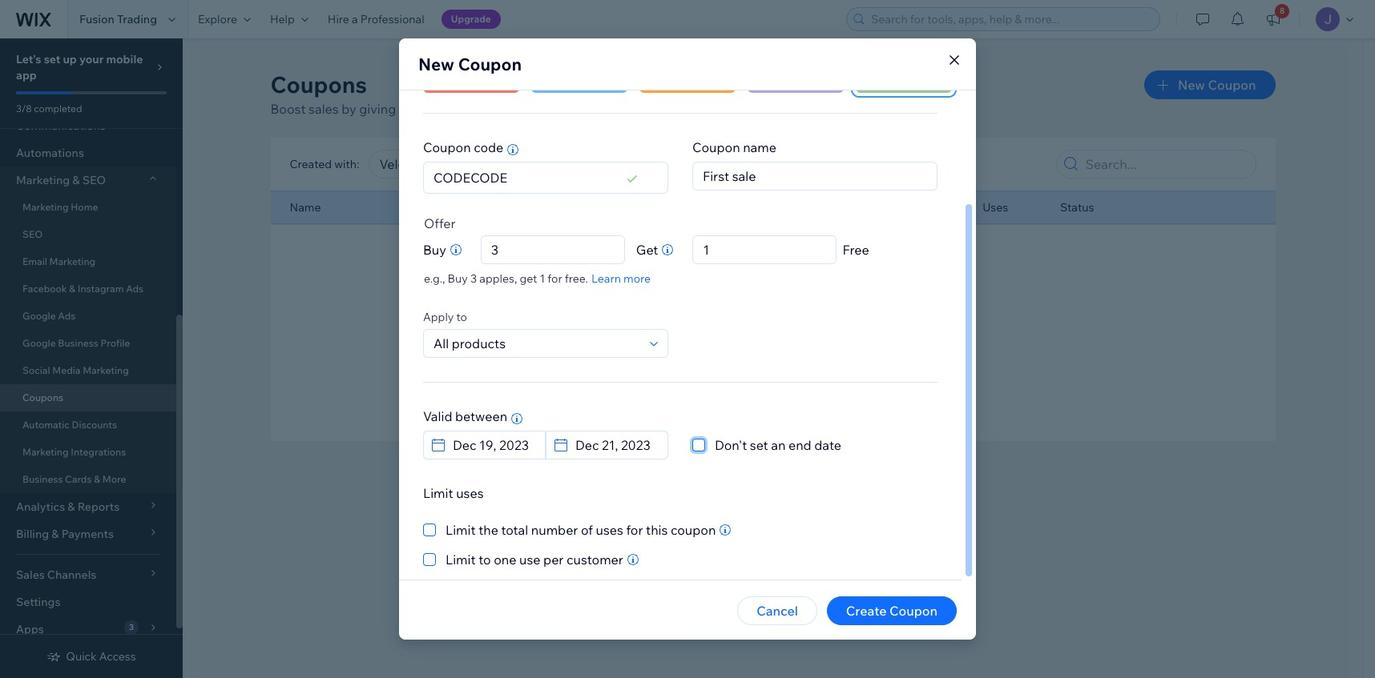 Task type: locate. For each thing, give the bounding box(es) containing it.
automatic discounts link
[[0, 412, 176, 439]]

1 vertical spatial new coupon
[[1178, 77, 1256, 93]]

0 vertical spatial google
[[22, 310, 56, 322]]

hire a professional
[[328, 12, 424, 26]]

marketing inside dropdown button
[[16, 173, 70, 188]]

1 horizontal spatial new
[[1178, 77, 1205, 93]]

2 vertical spatial limit
[[446, 552, 476, 568]]

discounts.
[[573, 101, 634, 117]]

0 vertical spatial limit
[[423, 486, 453, 502]]

google down facebook
[[22, 310, 56, 322]]

seo up marketing home link
[[82, 173, 106, 188]]

uses inside limit the total number of uses for this coupon checkbox
[[596, 522, 623, 538]]

for inside checkbox
[[626, 522, 643, 538]]

1 vertical spatial coupons
[[22, 392, 63, 404]]

None field
[[375, 151, 568, 178], [655, 151, 764, 178], [698, 236, 831, 264], [448, 432, 540, 459], [571, 432, 663, 459], [375, 151, 568, 178], [655, 151, 764, 178], [698, 236, 831, 264], [448, 432, 540, 459], [571, 432, 663, 459]]

business cards & more
[[22, 474, 126, 486]]

set for let's
[[44, 52, 60, 67]]

upgrade
[[451, 13, 491, 25]]

coupons up sales
[[270, 71, 367, 99]]

business up the social media marketing
[[58, 337, 98, 349]]

created
[[290, 157, 332, 171]]

google up social at the left bottom
[[22, 337, 56, 349]]

coupons up automatic on the bottom left of the page
[[22, 392, 63, 404]]

facebook
[[22, 283, 67, 295]]

1 vertical spatial business
[[22, 474, 63, 486]]

1
[[540, 272, 545, 286]]

don't
[[715, 438, 747, 454]]

marketing down profile at the left of the page
[[83, 365, 129, 377]]

marketing
[[16, 173, 70, 188], [22, 201, 69, 213], [49, 256, 96, 268], [83, 365, 129, 377], [22, 446, 69, 458]]

coupon up special
[[458, 54, 522, 75]]

limit inside option
[[446, 552, 476, 568]]

2 google from the top
[[22, 337, 56, 349]]

1 vertical spatial new
[[1178, 77, 1205, 93]]

0 horizontal spatial for
[[548, 272, 562, 286]]

for for this
[[626, 522, 643, 538]]

0 vertical spatial new
[[418, 54, 454, 75]]

new coupon
[[418, 54, 522, 75], [1178, 77, 1256, 93]]

1 horizontal spatial more
[[674, 101, 705, 117]]

marketing down automations
[[16, 173, 70, 188]]

an
[[771, 438, 786, 454]]

uses up the
[[456, 486, 484, 502]]

for left this
[[626, 522, 643, 538]]

business cards & more link
[[0, 466, 176, 494]]

business left cards
[[22, 474, 63, 486]]

0 horizontal spatial ads
[[58, 310, 76, 322]]

coupons
[[270, 71, 367, 99], [22, 392, 63, 404]]

0 horizontal spatial set
[[44, 52, 60, 67]]

e.g.,
[[424, 272, 445, 286]]

explore
[[198, 12, 237, 26]]

seo up email
[[22, 228, 43, 240]]

coupons inside coupons link
[[22, 392, 63, 404]]

set left up
[[44, 52, 60, 67]]

1 horizontal spatial seo
[[82, 173, 106, 188]]

coupon name
[[692, 139, 776, 155]]

let's
[[16, 52, 41, 67]]

1 horizontal spatial learn
[[637, 101, 671, 117]]

1 vertical spatial google
[[22, 337, 56, 349]]

special
[[465, 101, 507, 117]]

coupon down learn more about coupons link
[[692, 139, 740, 155]]

automations link
[[0, 139, 176, 167]]

1 vertical spatial more
[[623, 272, 651, 286]]

1 horizontal spatial set
[[750, 438, 768, 454]]

help
[[270, 12, 295, 26]]

google ads link
[[0, 303, 176, 330]]

coupon down 8 button
[[1208, 77, 1256, 93]]

0 vertical spatial seo
[[82, 173, 106, 188]]

1 horizontal spatial coupons
[[270, 71, 367, 99]]

0 vertical spatial uses
[[456, 486, 484, 502]]

up
[[63, 52, 77, 67]]

google for google business profile
[[22, 337, 56, 349]]

more left about
[[674, 101, 705, 117]]

limit
[[423, 486, 453, 502], [446, 522, 476, 538], [446, 552, 476, 568]]

coupons link
[[0, 385, 176, 412]]

google ads
[[22, 310, 76, 322]]

quick
[[66, 650, 97, 664]]

for right 1
[[548, 272, 562, 286]]

to right 'apply'
[[456, 310, 467, 325]]

0 vertical spatial set
[[44, 52, 60, 67]]

set left an
[[750, 438, 768, 454]]

0 vertical spatial new coupon
[[418, 54, 522, 75]]

sidebar element
[[0, 0, 183, 679]]

coupons boost sales by giving customers special offers and discounts. learn more about coupons
[[270, 71, 797, 117]]

to
[[456, 310, 467, 325], [479, 552, 491, 568]]

set inside checkbox
[[750, 438, 768, 454]]

& right facebook
[[69, 283, 75, 295]]

0 vertical spatial business
[[58, 337, 98, 349]]

0 vertical spatial ads
[[126, 283, 144, 295]]

1 horizontal spatial new coupon
[[1178, 77, 1256, 93]]

Search... field
[[1081, 151, 1250, 178]]

0 vertical spatial more
[[674, 101, 705, 117]]

limit for limit uses
[[423, 486, 453, 502]]

set
[[44, 52, 60, 67], [750, 438, 768, 454]]

to left one
[[479, 552, 491, 568]]

upgrade button
[[441, 10, 501, 29]]

0 vertical spatial to
[[456, 310, 467, 325]]

mobile
[[106, 52, 143, 67]]

0 horizontal spatial seo
[[22, 228, 43, 240]]

name
[[743, 139, 776, 155]]

valid
[[423, 409, 452, 425]]

0 vertical spatial learn
[[637, 101, 671, 117]]

limit inside checkbox
[[446, 522, 476, 538]]

buy down offer
[[423, 242, 446, 258]]

media
[[52, 365, 80, 377]]

learn right 'free.'
[[591, 272, 621, 286]]

google
[[22, 310, 56, 322], [22, 337, 56, 349]]

& for facebook
[[69, 283, 75, 295]]

0 horizontal spatial learn
[[591, 272, 621, 286]]

seo link
[[0, 221, 176, 248]]

free
[[842, 242, 869, 258]]

1 vertical spatial set
[[750, 438, 768, 454]]

& up home on the top of the page
[[72, 173, 80, 188]]

seo
[[82, 173, 106, 188], [22, 228, 43, 240]]

0 vertical spatial for
[[548, 272, 562, 286]]

ads up google business profile
[[58, 310, 76, 322]]

0 vertical spatial buy
[[423, 242, 446, 258]]

1 vertical spatial for
[[626, 522, 643, 538]]

1 vertical spatial to
[[479, 552, 491, 568]]

learn right discounts.
[[637, 101, 671, 117]]

name
[[290, 200, 321, 215]]

sales
[[309, 101, 339, 117]]

new inside button
[[1178, 77, 1205, 93]]

& for marketing
[[72, 173, 80, 188]]

create coupon button
[[827, 597, 957, 626]]

this
[[646, 522, 668, 538]]

social media marketing
[[22, 365, 129, 377]]

1 horizontal spatial uses
[[596, 522, 623, 538]]

per
[[543, 552, 564, 568]]

0 vertical spatial coupons
[[270, 71, 367, 99]]

create
[[846, 603, 887, 619]]

1 horizontal spatial to
[[479, 552, 491, 568]]

email
[[22, 256, 47, 268]]

1 google from the top
[[22, 310, 56, 322]]

offers
[[510, 101, 545, 117]]

new coupon inside button
[[1178, 77, 1256, 93]]

discount
[[497, 200, 543, 215]]

uses
[[456, 486, 484, 502], [596, 522, 623, 538]]

& inside dropdown button
[[72, 173, 80, 188]]

1 horizontal spatial buy
[[448, 272, 468, 286]]

learn
[[637, 101, 671, 117], [591, 272, 621, 286]]

limit down valid
[[423, 486, 453, 502]]

0 vertical spatial &
[[72, 173, 80, 188]]

customer
[[566, 552, 623, 568]]

new
[[418, 54, 454, 75], [1178, 77, 1205, 93]]

marketing down automatic on the bottom left of the page
[[22, 446, 69, 458]]

coupons inside coupons boost sales by giving customers special offers and discounts. learn more about coupons
[[270, 71, 367, 99]]

limit left the
[[446, 522, 476, 538]]

0 horizontal spatial buy
[[423, 242, 446, 258]]

limit left one
[[446, 552, 476, 568]]

don't set an end date
[[715, 438, 841, 454]]

1 vertical spatial learn
[[591, 272, 621, 286]]

2 vertical spatial &
[[94, 474, 100, 486]]

1 vertical spatial seo
[[22, 228, 43, 240]]

ads right instagram
[[126, 283, 144, 295]]

by
[[342, 101, 356, 117]]

& left the "more"
[[94, 474, 100, 486]]

0 horizontal spatial to
[[456, 310, 467, 325]]

1 horizontal spatial ads
[[126, 283, 144, 295]]

google business profile link
[[0, 330, 176, 357]]

to inside option
[[479, 552, 491, 568]]

marketing down marketing & seo
[[22, 201, 69, 213]]

more down get
[[623, 272, 651, 286]]

buy left 3
[[448, 272, 468, 286]]

1 horizontal spatial for
[[626, 522, 643, 538]]

buy
[[423, 242, 446, 258], [448, 272, 468, 286]]

professional
[[360, 12, 424, 26]]

0 horizontal spatial coupons
[[22, 392, 63, 404]]

apples,
[[479, 272, 517, 286]]

set inside let's set up your mobile app
[[44, 52, 60, 67]]

1 vertical spatial uses
[[596, 522, 623, 538]]

uses right of
[[596, 522, 623, 538]]

1 vertical spatial &
[[69, 283, 75, 295]]

marketing up facebook & instagram ads
[[49, 256, 96, 268]]

marketing for &
[[16, 173, 70, 188]]

1 vertical spatial limit
[[446, 522, 476, 538]]

for
[[548, 272, 562, 286], [626, 522, 643, 538]]



Task type: describe. For each thing, give the bounding box(es) containing it.
e.g., SUMMERSALE20 field
[[429, 163, 623, 193]]

learn inside coupons boost sales by giving customers special offers and discounts. learn more about coupons
[[637, 101, 671, 117]]

get
[[520, 272, 537, 286]]

Search for tools, apps, help & more... field
[[866, 8, 1155, 30]]

your
[[79, 52, 104, 67]]

marketing integrations link
[[0, 439, 176, 466]]

0 horizontal spatial uses
[[456, 486, 484, 502]]

e.g., buy 3 apples, get 1 for free. learn more
[[424, 272, 651, 286]]

limit for limit to one use per customer
[[446, 552, 476, 568]]

google business profile
[[22, 337, 130, 349]]

end
[[788, 438, 811, 454]]

giving
[[359, 101, 396, 117]]

automatic
[[22, 419, 70, 431]]

let's set up your mobile app
[[16, 52, 143, 83]]

settings
[[16, 595, 60, 610]]

the
[[479, 522, 498, 538]]

facebook & instagram ads
[[22, 283, 144, 295]]

learn more link
[[591, 272, 651, 286]]

use
[[519, 552, 540, 568]]

offer
[[424, 216, 456, 232]]

0 horizontal spatial new coupon
[[418, 54, 522, 75]]

marketing for home
[[22, 201, 69, 213]]

coupon
[[671, 522, 716, 538]]

marketing home
[[22, 201, 98, 213]]

status:
[[603, 157, 640, 171]]

valid between
[[423, 409, 507, 425]]

create coupon
[[846, 603, 938, 619]]

of
[[581, 522, 593, 538]]

Don't set an end date checkbox
[[692, 436, 841, 455]]

Limit to one use per customer checkbox
[[423, 550, 623, 570]]

social media marketing link
[[0, 357, 176, 385]]

limit for limit the total number of uses for this coupon
[[446, 522, 476, 538]]

for for free.
[[548, 272, 562, 286]]

help button
[[260, 0, 318, 38]]

discounts
[[72, 419, 117, 431]]

coupon left code
[[423, 139, 471, 155]]

coupon right create
[[889, 603, 938, 619]]

automations
[[16, 146, 84, 160]]

3
[[470, 272, 477, 286]]

8 button
[[1256, 0, 1291, 38]]

cancel button
[[737, 597, 817, 626]]

8
[[1280, 6, 1285, 16]]

coupons for coupons
[[22, 392, 63, 404]]

coupons
[[746, 101, 797, 117]]

home
[[71, 201, 98, 213]]

between
[[455, 409, 507, 425]]

code
[[474, 139, 503, 155]]

and
[[547, 101, 570, 117]]

customers
[[399, 101, 462, 117]]

3/8 completed
[[16, 103, 82, 115]]

to for apply
[[456, 310, 467, 325]]

marketing integrations
[[22, 446, 126, 458]]

with:
[[334, 157, 359, 171]]

quick access
[[66, 650, 136, 664]]

about
[[708, 101, 743, 117]]

to for limit
[[479, 552, 491, 568]]

cancel
[[757, 603, 798, 619]]

one
[[494, 552, 516, 568]]

email marketing link
[[0, 248, 176, 276]]

number
[[531, 522, 578, 538]]

& inside "link"
[[94, 474, 100, 486]]

new coupon button
[[1144, 71, 1275, 99]]

app
[[16, 68, 37, 83]]

get
[[636, 242, 658, 258]]

business inside "link"
[[22, 474, 63, 486]]

quick access button
[[47, 650, 136, 664]]

limit the total number of uses for this coupon
[[446, 522, 716, 538]]

Choose one field
[[429, 330, 645, 357]]

marketing & seo
[[16, 173, 106, 188]]

seo inside dropdown button
[[82, 173, 106, 188]]

automatic discounts
[[22, 419, 117, 431]]

Buy field
[[486, 236, 619, 264]]

instagram
[[78, 283, 124, 295]]

Limit the total number of uses for this coupon checkbox
[[423, 521, 716, 540]]

total
[[501, 522, 528, 538]]

0 horizontal spatial new
[[418, 54, 454, 75]]

hire
[[328, 12, 349, 26]]

settings link
[[0, 589, 176, 616]]

more
[[102, 474, 126, 486]]

more inside coupons boost sales by giving customers special offers and discounts. learn more about coupons
[[674, 101, 705, 117]]

1 vertical spatial ads
[[58, 310, 76, 322]]

google for google ads
[[22, 310, 56, 322]]

profile
[[101, 337, 130, 349]]

facebook & instagram ads link
[[0, 276, 176, 303]]

marketing for integrations
[[22, 446, 69, 458]]

marketing & seo button
[[0, 167, 176, 194]]

date
[[814, 438, 841, 454]]

trading
[[117, 12, 157, 26]]

hire a professional link
[[318, 0, 434, 38]]

e.g., Summer sale field
[[698, 163, 932, 190]]

created with:
[[290, 157, 359, 171]]

cards
[[65, 474, 92, 486]]

set for don't
[[750, 438, 768, 454]]

1 vertical spatial buy
[[448, 272, 468, 286]]

integrations
[[71, 446, 126, 458]]

0 horizontal spatial more
[[623, 272, 651, 286]]

access
[[99, 650, 136, 664]]

fusion trading
[[79, 12, 157, 26]]

marketing inside "link"
[[49, 256, 96, 268]]

limit to one use per customer
[[446, 552, 623, 568]]

marketing home link
[[0, 194, 176, 221]]

coupons for coupons boost sales by giving customers special offers and discounts. learn more about coupons
[[270, 71, 367, 99]]

boost
[[270, 101, 306, 117]]

status
[[1060, 200, 1094, 215]]

completed
[[34, 103, 82, 115]]

limit uses
[[423, 486, 484, 502]]

apply to
[[423, 310, 467, 325]]

coupon code
[[423, 139, 503, 155]]

apply
[[423, 310, 454, 325]]



Task type: vqa. For each thing, say whether or not it's contained in the screenshot.
The Access
yes



